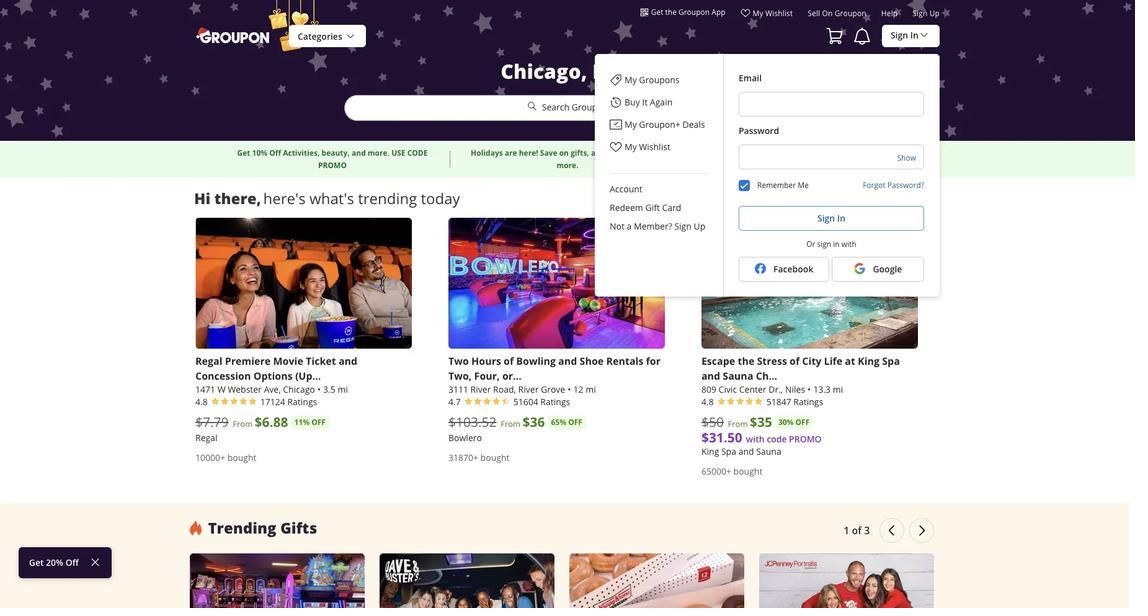 Task type: vqa. For each thing, say whether or not it's contained in the screenshot.
Merchant Class Action Settlement Notice
no



Task type: locate. For each thing, give the bounding box(es) containing it.
bought down $31.50 with code promo king spa and sauna
[[734, 465, 763, 477]]

3 mi from the left
[[833, 383, 843, 395]]

2 regal from the top
[[195, 432, 217, 443]]

$50
[[702, 413, 724, 430]]

1 vertical spatial spa
[[722, 445, 736, 457]]

1 horizontal spatial in
[[911, 29, 919, 41]]

2 horizontal spatial bought
[[734, 465, 763, 477]]

deals
[[683, 119, 705, 130]]

spa
[[882, 354, 900, 368], [722, 445, 736, 457]]

get for get 20% off
[[29, 557, 44, 568]]

of left city
[[790, 354, 800, 368]]

spa right at at the right of page
[[882, 354, 900, 368]]

mi right 13.3
[[833, 383, 843, 395]]

in up in
[[837, 212, 846, 224]]

off
[[269, 147, 281, 158], [66, 557, 79, 568]]

3 from from the left
[[728, 418, 748, 429]]

bought right 31870+
[[481, 452, 510, 463]]

and inside get 10% off activities, beauty, and more. use code promo
[[352, 147, 366, 158]]

3 • from the left
[[808, 383, 811, 395]]

categories button
[[289, 25, 366, 48]]

of inside two hours of bowling and shoe rentals for two, four, or... 3111 river road, river grove • 12 mi
[[504, 354, 514, 368]]

get left app
[[651, 7, 663, 17]]

• left 13.3
[[808, 383, 811, 395]]

get for get the groupon app
[[651, 7, 663, 17]]

more. inside get 10% off activities, beauty, and more. use code promo
[[368, 147, 390, 158]]

3 ratings from the left
[[794, 396, 823, 407]]

2 horizontal spatial more.
[[840, 160, 862, 170]]

on
[[822, 8, 833, 18], [559, 147, 569, 158], [809, 147, 819, 158]]

off right 30%
[[796, 417, 810, 427]]

chicago, il button
[[501, 58, 635, 85]]

0 horizontal spatial 4.8
[[195, 396, 208, 407]]

1 horizontal spatial ratings
[[541, 396, 570, 407]]

2 horizontal spatial get
[[651, 7, 663, 17]]

0 vertical spatial my wishlist
[[753, 8, 793, 18]]

my wishlist left sell
[[753, 8, 793, 18]]

0 horizontal spatial on
[[559, 147, 569, 158]]

from left $35 at the bottom
[[728, 418, 748, 429]]

1 regal from the top
[[195, 354, 222, 368]]

1 vertical spatial off
[[66, 557, 79, 568]]

0 horizontal spatial ratings
[[288, 396, 317, 407]]

chicago, il
[[501, 58, 611, 84]]

regal down $7.79
[[195, 432, 217, 443]]

1 horizontal spatial 4.8
[[702, 396, 714, 407]]

1 horizontal spatial more.
[[557, 160, 579, 170]]

sign down the card
[[675, 220, 692, 232]]

sign inside not a member? sign up link
[[675, 220, 692, 232]]

$31.50 with code promo king spa and sauna
[[702, 429, 822, 457]]

1 vertical spatial promo
[[789, 433, 822, 445]]

0 horizontal spatial my wishlist link
[[595, 136, 723, 158]]

the for escape
[[738, 354, 755, 368]]

1471
[[195, 383, 215, 395]]

google button
[[832, 257, 925, 282]]

and up 809
[[702, 369, 720, 383]]

ticket
[[306, 354, 336, 368]]

sauna
[[723, 369, 754, 383], [756, 445, 782, 457]]

0 vertical spatial in
[[911, 29, 919, 41]]

up right help
[[930, 8, 940, 18]]

ch...
[[756, 369, 777, 383]]

more. down decor,
[[840, 160, 862, 170]]

groupon left app
[[679, 7, 710, 17]]

0 horizontal spatial river
[[471, 383, 491, 395]]

2 • from the left
[[568, 383, 571, 395]]

here's
[[263, 189, 306, 208]]

1 horizontal spatial off
[[269, 147, 281, 158]]

1 vertical spatial get
[[237, 147, 250, 158]]

on right sell
[[822, 8, 833, 18]]

a
[[627, 220, 632, 232]]

with down from $35
[[746, 433, 765, 445]]

1 horizontal spatial from
[[501, 418, 521, 429]]

1 vertical spatial sign in button
[[739, 206, 924, 231]]

1 vertical spatial for
[[646, 354, 661, 368]]

city
[[802, 354, 822, 368]]

2 mi from the left
[[586, 383, 596, 395]]

•
[[318, 383, 321, 395], [568, 383, 571, 395], [808, 383, 811, 395]]

1 vertical spatial &
[[833, 160, 838, 170]]

30% off
[[779, 417, 810, 427]]

not a member? sign up
[[610, 220, 706, 232]]

groupon image
[[195, 26, 272, 44]]

holidays
[[471, 147, 503, 158]]

2 off from the left
[[568, 417, 583, 427]]

1
[[844, 524, 850, 537]]

0 vertical spatial my wishlist link
[[741, 8, 793, 23]]

trending gifts
[[208, 517, 317, 538]]

0 vertical spatial the
[[665, 7, 677, 17]]

from $6.88
[[233, 413, 288, 431]]

on for holidays are here! save on gifts, activities, flowers & more.
[[559, 147, 569, 158]]

0 vertical spatial regal
[[195, 354, 222, 368]]

password
[[739, 125, 779, 136]]

0 vertical spatial promo
[[318, 160, 347, 170]]

• left the 12
[[568, 383, 571, 395]]

0 vertical spatial spa
[[882, 354, 900, 368]]

my groupons
[[625, 74, 680, 86]]

from inside from $36
[[501, 418, 521, 429]]

2 horizontal spatial mi
[[833, 383, 843, 395]]

sign in button
[[882, 24, 940, 47], [739, 206, 924, 231]]

from inside from $35
[[728, 418, 748, 429]]

today
[[421, 189, 460, 208]]

1 horizontal spatial promo
[[789, 433, 822, 445]]

my
[[753, 8, 764, 18], [625, 74, 637, 86], [625, 119, 637, 130], [625, 141, 637, 153]]

off for 10%
[[269, 147, 281, 158]]

sell on groupon link
[[808, 8, 867, 23]]

and inside two hours of bowling and shoe rentals for two, four, or... 3111 river road, river grove • 12 mi
[[558, 354, 577, 368]]

in down the sign up link
[[911, 29, 919, 41]]

escape the stress of city life at king spa and sauna ch... 809 civic center dr., niles • 13.3 mi
[[702, 354, 900, 395]]

0 horizontal spatial king
[[702, 445, 719, 457]]

0 vertical spatial sauna
[[723, 369, 754, 383]]

my wishlist link down groupon+ at the right of the page
[[595, 136, 723, 158]]

0 horizontal spatial from
[[233, 418, 253, 429]]

and left the shoe at the bottom of the page
[[558, 354, 577, 368]]

ratings for $35
[[794, 396, 823, 407]]

with right in
[[842, 239, 857, 249]]

sell on groupon
[[808, 8, 867, 18]]

sign in down help link
[[891, 29, 919, 41]]

1 vertical spatial wishlist
[[639, 141, 671, 153]]

on inside prep for thanksgiving! save on home decor, cleaning products, travel, florals & more.
[[809, 147, 819, 158]]

0 horizontal spatial sauna
[[723, 369, 754, 383]]

0 vertical spatial for
[[724, 147, 735, 158]]

code
[[767, 433, 787, 445]]

& right "flowers"
[[659, 147, 664, 158]]

on up florals
[[809, 147, 819, 158]]

1 horizontal spatial with
[[842, 239, 857, 249]]

31870+
[[449, 452, 478, 463]]

the inside escape the stress of city life at king spa and sauna ch... 809 civic center dr., niles • 13.3 mi
[[738, 354, 755, 368]]

1 horizontal spatial up
[[930, 8, 940, 18]]

save inside prep for thanksgiving! save on home decor, cleaning products, travel, florals & more.
[[790, 147, 808, 158]]

beauty,
[[322, 147, 350, 158]]

notifications inbox image
[[852, 26, 872, 46]]

2 horizontal spatial groupon
[[835, 8, 867, 18]]

0 horizontal spatial get
[[29, 557, 44, 568]]

51604 ratings
[[514, 396, 570, 407]]

1 vertical spatial up
[[694, 220, 706, 232]]

1 save from the left
[[540, 147, 557, 158]]

and right beauty,
[[352, 147, 366, 158]]

1 • from the left
[[318, 383, 321, 395]]

0 horizontal spatial up
[[694, 220, 706, 232]]

0 horizontal spatial the
[[665, 7, 677, 17]]

0 vertical spatial sign in button
[[882, 24, 940, 47]]

1 vertical spatial the
[[738, 354, 755, 368]]

gift
[[646, 202, 660, 213]]

1 horizontal spatial spa
[[882, 354, 900, 368]]

sign in button down the sign up link
[[882, 24, 940, 47]]

1 vertical spatial sauna
[[756, 445, 782, 457]]

bought right the 10000+
[[227, 452, 257, 463]]

regal inside regal premiere movie ticket and concession options (up... 1471 w webster ave, chicago • 3.5 mi
[[195, 354, 222, 368]]

1 mi from the left
[[338, 383, 348, 395]]

1 horizontal spatial &
[[833, 160, 838, 170]]

1 horizontal spatial bought
[[481, 452, 510, 463]]

w
[[218, 383, 226, 395]]

for
[[724, 147, 735, 158], [646, 354, 661, 368]]

groupon inside sell on groupon link
[[835, 8, 867, 18]]

the inside button
[[665, 7, 677, 17]]

save right "here!"
[[540, 147, 557, 158]]

off inside get 10% off activities, beauty, and more. use code promo
[[269, 147, 281, 158]]

sign
[[817, 239, 832, 249]]

17124 ratings
[[260, 396, 317, 407]]

12
[[574, 383, 584, 395]]

2 horizontal spatial from
[[728, 418, 748, 429]]

options
[[254, 369, 293, 383]]

mi inside two hours of bowling and shoe rentals for two, four, or... 3111 river road, river grove • 12 mi
[[586, 383, 596, 395]]

in
[[833, 239, 840, 249]]

sign in button up or sign in with
[[739, 206, 924, 231]]

1 horizontal spatial groupon
[[679, 7, 710, 17]]

from inside from $6.88
[[233, 418, 253, 429]]

mi right the 12
[[586, 383, 596, 395]]

&
[[659, 147, 664, 158], [833, 160, 838, 170]]

off right 20%
[[66, 557, 79, 568]]

buy it again
[[625, 96, 673, 108]]

regal up the concession
[[195, 354, 222, 368]]

for right prep
[[724, 147, 735, 158]]

0 horizontal spatial more.
[[368, 147, 390, 158]]

google
[[873, 263, 902, 275]]

more. down gifts,
[[557, 160, 579, 170]]

Email email field
[[739, 92, 924, 117]]

from left $6.88
[[233, 418, 253, 429]]

groupon right the search
[[572, 101, 608, 113]]

get left 20%
[[29, 557, 44, 568]]

2 ratings from the left
[[541, 396, 570, 407]]

the left stress
[[738, 354, 755, 368]]

11% off
[[294, 417, 326, 427]]

of up or...
[[504, 354, 514, 368]]

2 river from the left
[[518, 383, 539, 395]]

1 horizontal spatial the
[[738, 354, 755, 368]]

1 horizontal spatial off
[[568, 417, 583, 427]]

65% off
[[551, 417, 583, 427]]

1 from from the left
[[233, 418, 253, 429]]

mi right 3.5
[[338, 383, 348, 395]]

2 from from the left
[[501, 418, 521, 429]]

or
[[807, 239, 815, 249]]

3 off from the left
[[796, 417, 810, 427]]

get for get 10% off activities, beauty, and more. use code promo
[[237, 147, 250, 158]]

2 horizontal spatial ratings
[[794, 396, 823, 407]]

1 horizontal spatial mi
[[586, 383, 596, 395]]

0 horizontal spatial &
[[659, 147, 664, 158]]

my wishlist link
[[741, 8, 793, 23], [595, 136, 723, 158]]

0 vertical spatial off
[[269, 147, 281, 158]]

for right rentals
[[646, 354, 661, 368]]

off for $36
[[568, 417, 583, 427]]

chicago,
[[501, 58, 587, 84]]

wishlist down my groupon+ deals link
[[639, 141, 671, 153]]

of left 3
[[852, 524, 862, 537]]

2 horizontal spatial off
[[796, 417, 810, 427]]

my wishlist down my groupon+ deals link
[[625, 141, 671, 153]]

on inside holidays are here! save on gifts, activities, flowers & more.
[[559, 147, 569, 158]]

king right at at the right of page
[[858, 354, 880, 368]]

0 vertical spatial &
[[659, 147, 664, 158]]

up down redeem gift card link
[[694, 220, 706, 232]]

promo down beauty,
[[318, 160, 347, 170]]

0 vertical spatial wishlist
[[766, 8, 793, 18]]

road,
[[493, 383, 516, 395]]

1 horizontal spatial sign in
[[891, 29, 919, 41]]

get left 10%
[[237, 147, 250, 158]]

1 vertical spatial my wishlist link
[[595, 136, 723, 158]]

sign up sign
[[818, 212, 835, 224]]

0 horizontal spatial bought
[[227, 452, 257, 463]]

save for travel,
[[790, 147, 808, 158]]

river
[[471, 383, 491, 395], [518, 383, 539, 395]]

redeem gift card
[[610, 202, 681, 213]]

off for 20%
[[66, 557, 79, 568]]

0 horizontal spatial •
[[318, 383, 321, 395]]

ratings down grove
[[541, 396, 570, 407]]

show button
[[897, 152, 916, 163]]

get inside button
[[651, 7, 663, 17]]

2 vertical spatial get
[[29, 557, 44, 568]]

hi
[[194, 188, 210, 208]]

my groupon+ deals link
[[595, 114, 723, 136]]

on left gifts,
[[559, 147, 569, 158]]

river up 51604 on the left bottom of page
[[518, 383, 539, 395]]

buy it again link
[[595, 91, 723, 114]]

off
[[312, 417, 326, 427], [568, 417, 583, 427], [796, 417, 810, 427]]

sauna down code
[[756, 445, 782, 457]]

get the groupon app
[[651, 7, 726, 17]]

and inside $31.50 with code promo king spa and sauna
[[739, 445, 754, 457]]

1 horizontal spatial king
[[858, 354, 880, 368]]

regal for regal
[[195, 432, 217, 443]]

from for $36
[[501, 418, 521, 429]]

• inside regal premiere movie ticket and concession options (up... 1471 w webster ave, chicago • 3.5 mi
[[318, 383, 321, 395]]

off right 10%
[[269, 147, 281, 158]]

ratings down the chicago
[[288, 396, 317, 407]]

& down home
[[833, 160, 838, 170]]

from $35
[[728, 413, 772, 431]]

1 horizontal spatial wishlist
[[766, 8, 793, 18]]

1 4.8 from the left
[[195, 396, 208, 407]]

wishlist left sell
[[766, 8, 793, 18]]

0 vertical spatial king
[[858, 354, 880, 368]]

from for $6.88
[[233, 418, 253, 429]]

sign in
[[891, 29, 919, 41], [818, 212, 846, 224]]

and inside regal premiere movie ticket and concession options (up... 1471 w webster ave, chicago • 3.5 mi
[[339, 354, 357, 368]]

3
[[864, 524, 870, 537]]

and up the 65000+ bought
[[739, 445, 754, 457]]

sauna up civic
[[723, 369, 754, 383]]

king up 65000+ at bottom right
[[702, 445, 719, 457]]

0 horizontal spatial spa
[[722, 445, 736, 457]]

0 horizontal spatial of
[[504, 354, 514, 368]]

ratings down niles in the bottom of the page
[[794, 396, 823, 407]]

0 vertical spatial up
[[930, 8, 940, 18]]

river down four,
[[471, 383, 491, 395]]

4.8 down 809
[[702, 396, 714, 407]]

Search Groupon search field
[[344, 58, 791, 141]]

bowling
[[516, 354, 556, 368]]

2 save from the left
[[790, 147, 808, 158]]

1 vertical spatial king
[[702, 445, 719, 457]]

two,
[[449, 369, 472, 383]]

from left $36
[[501, 418, 521, 429]]

$36
[[523, 413, 545, 431]]

$35
[[750, 413, 772, 431]]

Search Groupon search field
[[344, 95, 791, 121]]

1 river from the left
[[471, 383, 491, 395]]

1 horizontal spatial •
[[568, 383, 571, 395]]

the left app
[[665, 7, 677, 17]]

off right 11%
[[312, 417, 326, 427]]

spa inside escape the stress of city life at king spa and sauna ch... 809 civic center dr., niles • 13.3 mi
[[882, 354, 900, 368]]

1 horizontal spatial get
[[237, 147, 250, 158]]

account
[[610, 183, 643, 195]]

0 horizontal spatial mi
[[338, 383, 348, 395]]

4.8 down 1471
[[195, 396, 208, 407]]

1 horizontal spatial sauna
[[756, 445, 782, 457]]

in
[[911, 29, 919, 41], [837, 212, 846, 224]]

• left 3.5
[[318, 383, 321, 395]]

1 horizontal spatial of
[[790, 354, 800, 368]]

trending
[[358, 189, 417, 208]]

1 off from the left
[[312, 417, 326, 427]]

save inside holidays are here! save on gifts, activities, flowers & more.
[[540, 147, 557, 158]]

groupon inside the get the groupon app button
[[679, 7, 710, 17]]

with inside $31.50 with code promo king spa and sauna
[[746, 433, 765, 445]]

0 horizontal spatial promo
[[318, 160, 347, 170]]

king inside $31.50 with code promo king spa and sauna
[[702, 445, 719, 457]]

forgot password? link
[[863, 180, 924, 190]]

0 horizontal spatial off
[[312, 417, 326, 427]]

up inside the sign up link
[[930, 8, 940, 18]]

sign in up or sign in with
[[818, 212, 846, 224]]

spa up the 65000+ bought
[[722, 445, 736, 457]]

0 horizontal spatial in
[[837, 212, 846, 224]]

get inside get 10% off activities, beauty, and more. use code promo
[[237, 147, 250, 158]]

on for prep for thanksgiving! save on home decor, cleaning products, travel, florals & more.
[[809, 147, 819, 158]]

$7.79
[[195, 413, 229, 430]]

1 vertical spatial sign in
[[818, 212, 846, 224]]

2 horizontal spatial •
[[808, 383, 811, 395]]

0 horizontal spatial save
[[540, 147, 557, 158]]

more. left use
[[368, 147, 390, 158]]

sign down help link
[[891, 29, 908, 41]]

1 horizontal spatial on
[[809, 147, 819, 158]]

promo inside get 10% off activities, beauty, and more. use code promo
[[318, 160, 347, 170]]

1 ratings from the left
[[288, 396, 317, 407]]

with
[[842, 239, 857, 249], [746, 433, 765, 445]]

get 10% off activities, beauty, and more. use code promo
[[237, 147, 428, 170]]

save up travel,
[[790, 147, 808, 158]]

and right ticket
[[339, 354, 357, 368]]

promo
[[318, 160, 347, 170], [789, 433, 822, 445]]

my wishlist link left sell
[[741, 8, 793, 23]]

1 horizontal spatial river
[[518, 383, 539, 395]]

2 4.8 from the left
[[702, 396, 714, 407]]

1 vertical spatial my wishlist
[[625, 141, 671, 153]]

king
[[858, 354, 880, 368], [702, 445, 719, 457]]

off right 65% in the bottom left of the page
[[568, 417, 583, 427]]

ratings
[[288, 396, 317, 407], [541, 396, 570, 407], [794, 396, 823, 407]]

1 horizontal spatial save
[[790, 147, 808, 158]]

groupon up notifications inbox 'icon'
[[835, 8, 867, 18]]

0 horizontal spatial with
[[746, 433, 765, 445]]

0 horizontal spatial off
[[66, 557, 79, 568]]

promo down 30% off at the right bottom of page
[[789, 433, 822, 445]]

the for get
[[665, 7, 677, 17]]



Task type: describe. For each thing, give the bounding box(es) containing it.
premiere
[[225, 354, 271, 368]]

Password password field
[[739, 145, 924, 169]]

groupon for the
[[679, 7, 710, 17]]

2 horizontal spatial on
[[822, 8, 833, 18]]

life
[[824, 354, 843, 368]]

0 horizontal spatial sign in
[[818, 212, 846, 224]]

off for $35
[[796, 417, 810, 427]]

search
[[542, 101, 570, 113]]

& inside holidays are here! save on gifts, activities, flowers & more.
[[659, 147, 664, 158]]

use
[[392, 147, 405, 158]]

bought for $36
[[481, 452, 510, 463]]

10000+
[[195, 452, 225, 463]]

bowlero
[[449, 432, 482, 443]]

prep for thanksgiving! save on home decor, cleaning products, travel, florals & more. link
[[700, 147, 905, 172]]

spa inside $31.50 with code promo king spa and sauna
[[722, 445, 736, 457]]

search groupon
[[542, 101, 608, 113]]

20%
[[46, 557, 63, 568]]

10%
[[252, 147, 267, 158]]

and inside escape the stress of city life at king spa and sauna ch... 809 civic center dr., niles • 13.3 mi
[[702, 369, 720, 383]]

travel,
[[781, 160, 805, 170]]

king inside escape the stress of city life at king spa and sauna ch... 809 civic center dr., niles • 13.3 mi
[[858, 354, 880, 368]]

dr.,
[[769, 383, 783, 395]]

groupons
[[639, 74, 680, 86]]

3.5
[[323, 383, 336, 395]]

account link
[[595, 180, 723, 199]]

facebook
[[774, 263, 814, 275]]

niles
[[785, 383, 805, 395]]

more. inside prep for thanksgiving! save on home decor, cleaning products, travel, florals & more.
[[840, 160, 862, 170]]

member?
[[634, 220, 672, 232]]

hi there, here's what's trending today
[[194, 188, 460, 208]]

from $36
[[501, 413, 545, 431]]

0 horizontal spatial wishlist
[[639, 141, 671, 153]]

movie
[[273, 354, 303, 368]]

decor,
[[844, 147, 867, 158]]

groupon inside search groupon search field
[[572, 101, 608, 113]]

my down buy
[[625, 119, 637, 130]]

regal for regal premiere movie ticket and concession options (up... 1471 w webster ave, chicago • 3.5 mi
[[195, 354, 222, 368]]

webster
[[228, 383, 262, 395]]

809
[[702, 383, 717, 395]]

two hours of bowling and shoe rentals for two, four, or... 3111 river road, river grove • 12 mi
[[449, 354, 661, 395]]

0 vertical spatial with
[[842, 239, 857, 249]]

gifts
[[280, 517, 317, 538]]

from for $35
[[728, 418, 748, 429]]

bought for $6.88
[[227, 452, 257, 463]]

buy
[[625, 96, 640, 108]]

flowers
[[629, 147, 657, 158]]

my groupon+ deals
[[625, 119, 705, 130]]

$6.88
[[255, 413, 288, 431]]

0 vertical spatial sign in
[[891, 29, 919, 41]]

1 horizontal spatial my wishlist link
[[741, 8, 793, 23]]

remember me
[[758, 180, 809, 190]]

here!
[[519, 147, 538, 158]]

activities,
[[283, 147, 320, 158]]

home
[[821, 147, 842, 158]]

sign right help
[[913, 8, 928, 18]]

0 horizontal spatial my wishlist
[[625, 141, 671, 153]]

hours
[[472, 354, 501, 368]]

save for more.
[[540, 147, 557, 158]]

10000+ bought
[[195, 452, 257, 463]]

• inside two hours of bowling and shoe rentals for two, four, or... 3111 river road, river grove • 12 mi
[[568, 383, 571, 395]]

65000+
[[702, 465, 731, 477]]

chicago
[[283, 383, 315, 395]]

(up...
[[295, 369, 321, 383]]

facebook button
[[739, 257, 830, 282]]

51847
[[767, 396, 791, 407]]

thanksgiving!
[[737, 147, 788, 158]]

my up buy
[[625, 74, 637, 86]]

shoe
[[580, 354, 604, 368]]

my down my groupon+ deals link
[[625, 141, 637, 153]]

there,
[[214, 188, 261, 208]]

prep for thanksgiving! save on home decor, cleaning products, travel, florals & more.
[[705, 147, 900, 170]]

more. inside holidays are here! save on gifts, activities, flowers & more.
[[557, 160, 579, 170]]

of inside escape the stress of city life at king spa and sauna ch... 809 civic center dr., niles • 13.3 mi
[[790, 354, 800, 368]]

four,
[[474, 369, 500, 383]]

remember
[[758, 180, 796, 190]]

sign up link
[[913, 8, 940, 23]]

31870+ bought
[[449, 452, 510, 463]]

florals
[[807, 160, 831, 170]]

for inside prep for thanksgiving! save on home decor, cleaning products, travel, florals & more.
[[724, 147, 735, 158]]

ratings for $36
[[541, 396, 570, 407]]

1 horizontal spatial my wishlist
[[753, 8, 793, 18]]

ratings for $6.88
[[288, 396, 317, 407]]

at
[[845, 354, 856, 368]]

grove
[[541, 383, 565, 395]]

off for $6.88
[[312, 417, 326, 427]]

mi inside regal premiere movie ticket and concession options (up... 1471 w webster ave, chicago • 3.5 mi
[[338, 383, 348, 395]]

redeem gift card link
[[595, 199, 723, 217]]

51847 ratings
[[767, 396, 823, 407]]

4.8 for $35
[[702, 396, 714, 407]]

11%
[[294, 417, 310, 427]]

forgot
[[863, 180, 886, 190]]

my right app
[[753, 8, 764, 18]]

help
[[882, 8, 898, 18]]

1 vertical spatial in
[[837, 212, 846, 224]]

two
[[449, 354, 469, 368]]

4.8 for $6.88
[[195, 396, 208, 407]]

2 horizontal spatial of
[[852, 524, 862, 537]]

my groupons link
[[595, 69, 723, 91]]

products,
[[744, 160, 779, 170]]

cleaning
[[869, 147, 900, 158]]

65%
[[551, 417, 566, 427]]

what's
[[310, 189, 354, 208]]

prep
[[705, 147, 722, 158]]

promo inside $31.50 with code promo king spa and sauna
[[789, 433, 822, 445]]

sauna inside $31.50 with code promo king spa and sauna
[[756, 445, 782, 457]]

me
[[798, 180, 809, 190]]

groupon for on
[[835, 8, 867, 18]]

stress
[[757, 354, 787, 368]]

rentals
[[606, 354, 644, 368]]

it
[[642, 96, 648, 108]]

• inside escape the stress of city life at king spa and sauna ch... 809 civic center dr., niles • 13.3 mi
[[808, 383, 811, 395]]

up inside not a member? sign up link
[[694, 220, 706, 232]]

il
[[593, 58, 611, 84]]

or...
[[502, 369, 522, 383]]

for inside two hours of bowling and shoe rentals for two, four, or... 3111 river road, river grove • 12 mi
[[646, 354, 661, 368]]

not
[[610, 220, 625, 232]]

sauna inside escape the stress of city life at king spa and sauna ch... 809 civic center dr., niles • 13.3 mi
[[723, 369, 754, 383]]

mi inside escape the stress of city life at king spa and sauna ch... 809 civic center dr., niles • 13.3 mi
[[833, 383, 843, 395]]

holidays are here! save on gifts, activities, flowers & more. link
[[465, 147, 670, 172]]

again
[[650, 96, 673, 108]]

code
[[407, 147, 428, 158]]

& inside prep for thanksgiving! save on home decor, cleaning products, travel, florals & more.
[[833, 160, 838, 170]]

categories
[[298, 30, 342, 42]]

4.7
[[449, 396, 461, 407]]



